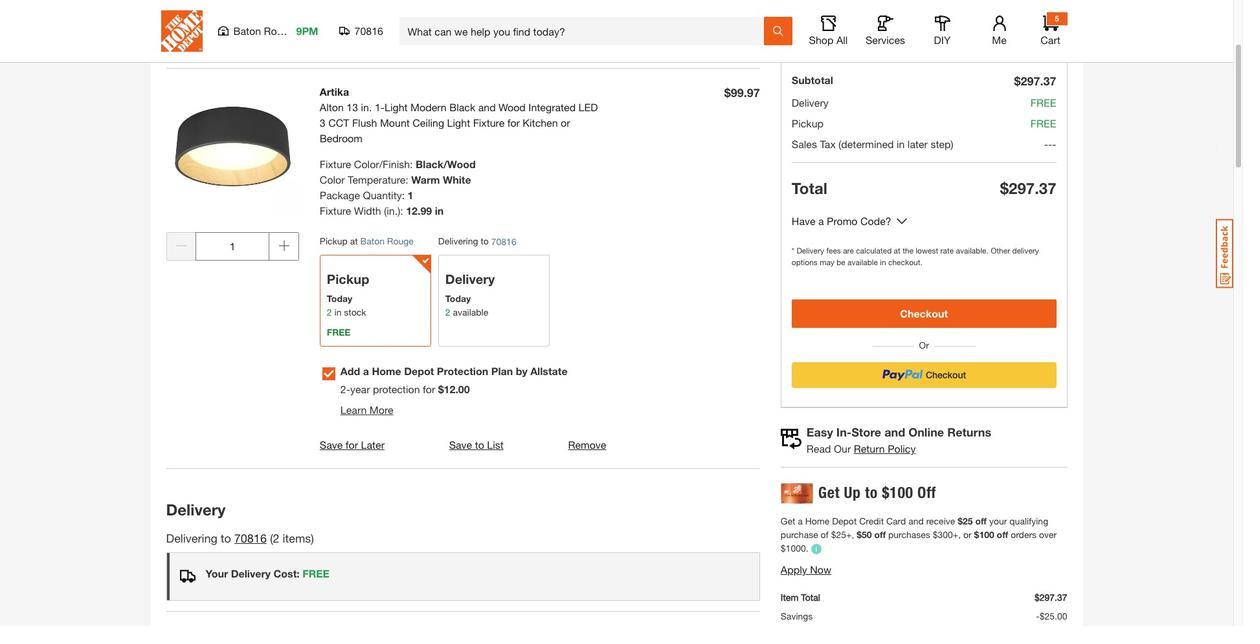 Task type: vqa. For each thing, say whether or not it's contained in the screenshot.
Farmhouse link
no



Task type: describe. For each thing, give the bounding box(es) containing it.
a for add
[[363, 365, 369, 377]]

$
[[438, 383, 444, 396]]

off
[[918, 484, 936, 503]]

1 vertical spatial $100
[[974, 530, 995, 541]]

2 vertical spatial and
[[909, 516, 924, 527]]

services
[[866, 34, 905, 46]]

feedback link image
[[1216, 219, 1234, 289]]

be
[[837, 258, 846, 267]]

delivery
[[1013, 246, 1039, 256]]

70816 inside button
[[355, 25, 383, 37]]

your qualifying purchase of $25+,
[[781, 516, 1049, 541]]

to for save to list
[[475, 439, 484, 452]]

services button
[[865, 16, 906, 47]]

read
[[807, 443, 831, 455]]

delivery left cost:
[[231, 568, 271, 580]]

pickup at baton rouge
[[320, 236, 414, 247]]

me button
[[979, 16, 1020, 47]]

credit
[[859, 516, 884, 527]]

remove
[[568, 439, 606, 451]]

integrated
[[529, 101, 576, 113]]

$297.37 for subtotal
[[1014, 74, 1057, 88]]

---
[[1044, 138, 1057, 150]]

increment image
[[279, 241, 289, 251]]

protection
[[373, 383, 420, 396]]

black
[[450, 101, 475, 113]]

: up warm
[[410, 158, 413, 170]]

2 for delivery
[[445, 307, 450, 318]]

apply now link
[[781, 564, 832, 577]]

online
[[909, 425, 944, 440]]

3
[[320, 117, 326, 129]]

in-
[[837, 425, 852, 440]]

2 horizontal spatial off
[[997, 530, 1008, 541]]

pickup today 2 in stock
[[327, 272, 369, 318]]

cart
[[1041, 34, 1061, 46]]

$50 off purchases $300+, or $100 off
[[857, 530, 1008, 541]]

bedroom
[[320, 132, 363, 144]]

1 vertical spatial total
[[801, 593, 820, 604]]

12.99
[[406, 205, 432, 217]]

save to list button
[[449, 438, 504, 453]]

)
[[311, 532, 314, 546]]

$25+,
[[831, 530, 854, 541]]

now
[[810, 564, 832, 577]]

available inside delivery today 2 available
[[453, 307, 488, 318]]

pickup up the sales
[[792, 117, 824, 130]]

may
[[820, 258, 835, 267]]

in.
[[361, 101, 372, 113]]

1 vertical spatial or
[[964, 530, 972, 541]]

* delivery fees are calculated at the lowest rate available. other delivery options may be available in checkout.
[[792, 246, 1039, 267]]

over
[[1039, 530, 1057, 541]]

receive
[[926, 516, 955, 527]]

70816 for delivering to 70816
[[491, 236, 517, 247]]

rouge for baton rouge
[[200, 41, 235, 56]]

and inside artika alton 13 in. 1-light modern black and wood integrated led 3 cct flush mount ceiling light fixture for kitchen or bedroom
[[478, 101, 496, 113]]

2 vertical spatial fixture
[[320, 205, 351, 217]]

: left 12.99
[[400, 205, 403, 217]]

later
[[361, 439, 385, 451]]

ceiling
[[413, 117, 444, 129]]

savings
[[781, 612, 813, 623]]

credit offer details image
[[811, 545, 822, 555]]

store
[[852, 425, 881, 440]]

stock
[[344, 307, 366, 318]]

cct
[[328, 117, 349, 129]]

alert containing your delivery cost:
[[166, 553, 760, 602]]

lowest
[[916, 246, 939, 256]]

a for have
[[819, 215, 824, 227]]

fixture inside artika alton 13 in. 1-light modern black and wood integrated led 3 cct flush mount ceiling light fixture for kitchen or bedroom
[[473, 117, 505, 129]]

package
[[320, 189, 360, 201]]

available inside * delivery fees are calculated at the lowest rate available. other delivery options may be available in checkout.
[[848, 258, 878, 267]]

easy in-store and online returns read our return policy
[[807, 425, 992, 455]]

quantity
[[363, 189, 402, 201]]

other
[[991, 246, 1010, 256]]

a for get
[[798, 516, 803, 527]]

home for get
[[805, 516, 830, 527]]

0 horizontal spatial light
[[385, 101, 408, 113]]

more
[[370, 404, 393, 416]]

code?
[[861, 215, 891, 227]]

rate
[[941, 246, 954, 256]]

2 horizontal spatial rouge
[[387, 236, 414, 247]]

promo
[[827, 215, 858, 227]]

apply
[[781, 564, 807, 577]]

our
[[834, 443, 851, 455]]

width
[[354, 205, 381, 217]]

checkout.
[[888, 258, 923, 267]]

1
[[408, 189, 413, 201]]

item total
[[781, 593, 820, 604]]

1 horizontal spatial 70816 link
[[491, 235, 517, 249]]

today for delivery
[[445, 293, 471, 304]]

baton rouge
[[166, 41, 235, 56]]

remove button
[[568, 438, 606, 453]]

cart 5
[[1041, 14, 1061, 46]]

allstate
[[530, 365, 568, 377]]

in inside fixture color/finish : black/wood color temperature : warm white package quantity : 1 fixture width (in.) : 12.99 in
[[435, 205, 444, 217]]

$25
[[958, 516, 973, 527]]

get for get up to $100 off
[[818, 484, 840, 503]]

return
[[854, 443, 885, 455]]

save for save for later
[[320, 439, 343, 451]]

9pm
[[296, 25, 318, 37]]

1-
[[375, 101, 385, 113]]

purchases
[[888, 530, 930, 541]]

purchase
[[781, 530, 818, 541]]

policy
[[888, 443, 916, 455]]

- $25.00
[[1036, 612, 1068, 623]]

2 horizontal spatial baton
[[360, 236, 385, 247]]

delivery today 2 available
[[445, 272, 495, 318]]

: up 1
[[406, 174, 408, 186]]

$297.37 for total
[[1000, 179, 1057, 198]]

the home depot logo image
[[161, 10, 202, 52]]

save for save to list
[[449, 439, 472, 452]]

0 vertical spatial total
[[792, 179, 828, 198]]

(
[[270, 532, 273, 546]]

fixture color/finish : black/wood color temperature : warm white package quantity : 1 fixture width (in.) : 12.99 in
[[320, 158, 476, 217]]

item
[[283, 532, 305, 546]]

1 vertical spatial fixture
[[320, 158, 351, 170]]

get up to $100 off
[[818, 484, 936, 503]]

to for delivering to 70816 ( 2 item s )
[[221, 532, 231, 546]]

order
[[830, 32, 872, 51]]

mount
[[380, 117, 410, 129]]

(determined
[[839, 138, 894, 150]]

diy button
[[922, 16, 963, 47]]

70816 for delivering to 70816 ( 2 item s )
[[234, 532, 267, 546]]

in left later at the right top of page
[[897, 138, 905, 150]]

rouge for baton rouge 9pm
[[264, 25, 294, 37]]



Task type: locate. For each thing, give the bounding box(es) containing it.
a right have on the top right of page
[[819, 215, 824, 227]]

(in.)
[[384, 205, 400, 217]]

diy
[[934, 34, 951, 46]]

to left list
[[475, 439, 484, 452]]

1 vertical spatial rouge
[[200, 41, 235, 56]]

0 horizontal spatial baton
[[166, 41, 197, 56]]

home up of
[[805, 516, 830, 527]]

2 horizontal spatial 70816
[[491, 236, 517, 247]]

your delivery cost: free
[[206, 568, 330, 580]]

1 horizontal spatial your
[[792, 32, 826, 51]]

today inside pickup today 2 in stock
[[327, 293, 352, 304]]

cost:
[[274, 568, 300, 580]]

total up have on the top right of page
[[792, 179, 828, 198]]

2 horizontal spatial for
[[507, 117, 520, 129]]

$297.37
[[1014, 74, 1057, 88], [1000, 179, 1057, 198], [1035, 593, 1068, 604]]

in left the stock
[[334, 307, 342, 318]]

0 horizontal spatial delivering
[[166, 532, 217, 546]]

learn more button
[[341, 401, 393, 417]]

2 horizontal spatial a
[[819, 215, 824, 227]]

home for add
[[372, 365, 401, 377]]

$297.37 down ---
[[1000, 179, 1057, 198]]

your for your order
[[792, 32, 826, 51]]

70816 link up delivery today 2 available in the left of the page
[[491, 235, 517, 249]]

0 vertical spatial your
[[792, 32, 826, 51]]

0 vertical spatial or
[[561, 117, 570, 129]]

warm
[[411, 174, 440, 186]]

to for delivering to 70816
[[481, 236, 489, 247]]

1 vertical spatial a
[[363, 365, 369, 377]]

delivery down subtotal
[[792, 96, 829, 109]]

70816
[[355, 25, 383, 37], [491, 236, 517, 247], [234, 532, 267, 546]]

12.00
[[444, 383, 470, 396]]

learn
[[341, 404, 367, 416]]

your
[[989, 516, 1007, 527]]

0 horizontal spatial or
[[561, 117, 570, 129]]

depot inside add a home depot protection plan by allstate 2-year protection for $ 12.00
[[404, 365, 434, 377]]

year
[[350, 383, 370, 396]]

for inside artika alton 13 in. 1-light modern black and wood integrated led 3 cct flush mount ceiling light fixture for kitchen or bedroom
[[507, 117, 520, 129]]

1 horizontal spatial off
[[976, 516, 987, 527]]

0 horizontal spatial get
[[781, 516, 795, 527]]

rouge left 9pm
[[264, 25, 294, 37]]

1 horizontal spatial get
[[818, 484, 840, 503]]

modern
[[411, 101, 447, 113]]

decrement image
[[176, 241, 186, 251]]

0 vertical spatial $100
[[882, 484, 914, 503]]

fixture
[[473, 117, 505, 129], [320, 158, 351, 170], [320, 205, 351, 217]]

save left list
[[449, 439, 472, 452]]

for left 'later'
[[346, 439, 358, 451]]

0 vertical spatial delivering
[[438, 236, 478, 247]]

$297.37 for item total
[[1035, 593, 1068, 604]]

1 vertical spatial baton
[[166, 41, 197, 56]]

return policy link
[[854, 443, 916, 455]]

1 save from the left
[[320, 439, 343, 451]]

2 left item
[[273, 532, 279, 546]]

0 vertical spatial depot
[[404, 365, 434, 377]]

1 vertical spatial depot
[[832, 516, 857, 527]]

1 vertical spatial home
[[805, 516, 830, 527]]

70816 link
[[491, 235, 517, 249], [234, 532, 267, 546]]

0 vertical spatial light
[[385, 101, 408, 113]]

delivering inside delivering to 70816
[[438, 236, 478, 247]]

your for your delivery cost: free
[[206, 568, 228, 580]]

13
[[347, 101, 358, 113]]

your left all
[[792, 32, 826, 51]]

product image
[[166, 84, 299, 217]]

depot for credit
[[832, 516, 857, 527]]

total
[[792, 179, 828, 198], [801, 593, 820, 604]]

apply now
[[781, 564, 832, 577]]

1 horizontal spatial today
[[445, 293, 471, 304]]

for
[[507, 117, 520, 129], [423, 383, 435, 396], [346, 439, 358, 451]]

in
[[897, 138, 905, 150], [435, 205, 444, 217], [880, 258, 886, 267], [334, 307, 342, 318]]

led
[[579, 101, 598, 113]]

1 horizontal spatial for
[[423, 383, 435, 396]]

step)
[[931, 138, 954, 150]]

0 vertical spatial 70816 link
[[491, 235, 517, 249]]

your down "delivering to 70816 ( 2 item s )"
[[206, 568, 228, 580]]

0 horizontal spatial available
[[453, 307, 488, 318]]

save to list
[[449, 439, 504, 452]]

2 vertical spatial 70816
[[234, 532, 267, 546]]

0 horizontal spatial at
[[350, 236, 358, 247]]

1 vertical spatial for
[[423, 383, 435, 396]]

today up the stock
[[327, 293, 352, 304]]

$25.00
[[1040, 612, 1068, 623]]

a
[[819, 215, 824, 227], [363, 365, 369, 377], [798, 516, 803, 527]]

0 vertical spatial rouge
[[264, 25, 294, 37]]

0 horizontal spatial 2
[[273, 532, 279, 546]]

1 today from the left
[[327, 293, 352, 304]]

delivering
[[438, 236, 478, 247], [166, 532, 217, 546]]

baton for baton rouge 9pm
[[233, 25, 261, 37]]

light up mount
[[385, 101, 408, 113]]

70816 up delivery today 2 available in the left of the page
[[491, 236, 517, 247]]

fixture down "package"
[[320, 205, 351, 217]]

artika alton 13 in. 1-light modern black and wood integrated led 3 cct flush mount ceiling light fixture for kitchen or bedroom
[[320, 85, 598, 144]]

1 horizontal spatial a
[[798, 516, 803, 527]]

light down black
[[447, 117, 470, 129]]

None text field
[[196, 233, 270, 261]]

$50
[[857, 530, 872, 541]]

: left 1
[[402, 189, 405, 201]]

save inside button
[[449, 439, 472, 452]]

0 horizontal spatial off
[[875, 530, 886, 541]]

$297.37 down cart at the top of page
[[1014, 74, 1057, 88]]

$100 down your
[[974, 530, 995, 541]]

to
[[481, 236, 489, 247], [475, 439, 484, 452], [865, 484, 878, 503], [221, 532, 231, 546]]

available up protection
[[453, 307, 488, 318]]

get left 'up'
[[818, 484, 840, 503]]

delivery up "delivering to 70816 ( 2 item s )"
[[166, 501, 226, 520]]

in inside pickup today 2 in stock
[[334, 307, 342, 318]]

pickup up the 'baton rouge'
[[166, 16, 217, 34]]

2 up protection
[[445, 307, 450, 318]]

70816 inside delivering to 70816
[[491, 236, 517, 247]]

orders
[[1011, 530, 1037, 541]]

total right item
[[801, 593, 820, 604]]

depot up protection
[[404, 365, 434, 377]]

0 horizontal spatial rouge
[[200, 41, 235, 56]]

2 vertical spatial a
[[798, 516, 803, 527]]

1 vertical spatial 70816
[[491, 236, 517, 247]]

at left baton rouge 'button'
[[350, 236, 358, 247]]

for inside add a home depot protection plan by allstate 2-year protection for $ 12.00
[[423, 383, 435, 396]]

1 horizontal spatial baton
[[233, 25, 261, 37]]

to inside delivering to 70816
[[481, 236, 489, 247]]

1 horizontal spatial light
[[447, 117, 470, 129]]

1 horizontal spatial $100
[[974, 530, 995, 541]]

off down your
[[997, 530, 1008, 541]]

2 inside pickup today 2 in stock
[[327, 307, 332, 318]]

1 vertical spatial delivering
[[166, 532, 217, 546]]

2-
[[341, 383, 350, 396]]

2 vertical spatial $297.37
[[1035, 593, 1068, 604]]

a inside add a home depot protection plan by allstate 2-year protection for $ 12.00
[[363, 365, 369, 377]]

at inside * delivery fees are calculated at the lowest rate available. other delivery options may be available in checkout.
[[894, 246, 901, 256]]

0 horizontal spatial depot
[[404, 365, 434, 377]]

available.
[[956, 246, 989, 256]]

have a promo code? link
[[792, 214, 891, 230]]

or down $25
[[964, 530, 972, 541]]

alert
[[166, 553, 760, 602]]

and right black
[[478, 101, 496, 113]]

1 horizontal spatial or
[[964, 530, 972, 541]]

1 vertical spatial and
[[885, 425, 905, 440]]

rouge down (in.)
[[387, 236, 414, 247]]

alton
[[320, 101, 344, 113]]

credit card icon image
[[781, 484, 813, 504]]

today inside delivery today 2 available
[[445, 293, 471, 304]]

delivery down delivering to 70816
[[445, 272, 495, 287]]

rouge down baton rouge 9pm at the left of page
[[200, 41, 235, 56]]

fixture down wood
[[473, 117, 505, 129]]

0 vertical spatial home
[[372, 365, 401, 377]]

1 horizontal spatial available
[[848, 258, 878, 267]]

0 horizontal spatial your
[[206, 568, 228, 580]]

temperature
[[348, 174, 406, 186]]

0 horizontal spatial for
[[346, 439, 358, 451]]

2 save from the left
[[449, 439, 472, 452]]

depot up $25+,
[[832, 516, 857, 527]]

2 vertical spatial baton
[[360, 236, 385, 247]]

shop
[[809, 34, 834, 46]]

save left 'later'
[[320, 439, 343, 451]]

up
[[844, 484, 861, 503]]

2 horizontal spatial and
[[909, 516, 924, 527]]

1 horizontal spatial rouge
[[264, 25, 294, 37]]

free inside alert
[[303, 568, 330, 580]]

pickup up the stock
[[327, 272, 369, 287]]

available down the calculated
[[848, 258, 878, 267]]

or down integrated
[[561, 117, 570, 129]]

baton for baton rouge
[[166, 41, 197, 56]]

1 vertical spatial available
[[453, 307, 488, 318]]

70816 button
[[339, 25, 384, 38]]

have
[[792, 215, 816, 227]]

a right add
[[363, 365, 369, 377]]

$297.37 up - $25.00
[[1035, 593, 1068, 604]]

today for pickup
[[327, 293, 352, 304]]

and
[[478, 101, 496, 113], [885, 425, 905, 440], [909, 516, 924, 527]]

your order
[[792, 32, 872, 51]]

2 inside delivery today 2 available
[[445, 307, 450, 318]]

1 vertical spatial light
[[447, 117, 470, 129]]

delivering for delivering to 70816
[[438, 236, 478, 247]]

2 horizontal spatial 2
[[445, 307, 450, 318]]

0 vertical spatial get
[[818, 484, 840, 503]]

and up purchases
[[909, 516, 924, 527]]

in inside * delivery fees are calculated at the lowest rate available. other delivery options may be available in checkout.
[[880, 258, 886, 267]]

rouge
[[264, 25, 294, 37], [200, 41, 235, 56], [387, 236, 414, 247]]

off down get a home depot credit card and receive $25 off at bottom right
[[875, 530, 886, 541]]

:
[[410, 158, 413, 170], [406, 174, 408, 186], [402, 189, 405, 201], [400, 205, 403, 217]]

calculated
[[856, 246, 892, 256]]

1 horizontal spatial save
[[449, 439, 472, 452]]

0 vertical spatial baton
[[233, 25, 261, 37]]

a up the purchase
[[798, 516, 803, 527]]

artika
[[320, 85, 349, 98]]

1 vertical spatial your
[[206, 568, 228, 580]]

home up protection
[[372, 365, 401, 377]]

delivering to 70816
[[438, 236, 517, 247]]

get up the purchase
[[781, 516, 795, 527]]

in right 12.99
[[435, 205, 444, 217]]

1 horizontal spatial depot
[[832, 516, 857, 527]]

for down wood
[[507, 117, 520, 129]]

home inside add a home depot protection plan by allstate 2-year protection for $ 12.00
[[372, 365, 401, 377]]

card
[[887, 516, 906, 527]]

off
[[976, 516, 987, 527], [875, 530, 886, 541], [997, 530, 1008, 541]]

1 horizontal spatial 70816
[[355, 25, 383, 37]]

at left the
[[894, 246, 901, 256]]

1 vertical spatial 70816 link
[[234, 532, 267, 546]]

1 vertical spatial $297.37
[[1000, 179, 1057, 198]]

of
[[821, 530, 829, 541]]

to up delivery today 2 available in the left of the page
[[481, 236, 489, 247]]

and up policy
[[885, 425, 905, 440]]

0 vertical spatial available
[[848, 258, 878, 267]]

or
[[914, 340, 934, 351]]

2 for pickup
[[327, 307, 332, 318]]

2 vertical spatial for
[[346, 439, 358, 451]]

0 vertical spatial fixture
[[473, 117, 505, 129]]

0 horizontal spatial home
[[372, 365, 401, 377]]

0 horizontal spatial and
[[478, 101, 496, 113]]

off right $25
[[976, 516, 987, 527]]

0 vertical spatial 70816
[[355, 25, 383, 37]]

baton rouge button
[[360, 236, 414, 247]]

70816 right 9pm
[[355, 25, 383, 37]]

0 horizontal spatial 70816
[[234, 532, 267, 546]]

1 horizontal spatial delivering
[[438, 236, 478, 247]]

me
[[992, 34, 1007, 46]]

2 vertical spatial rouge
[[387, 236, 414, 247]]

for left $
[[423, 383, 435, 396]]

*
[[792, 246, 795, 256]]

$99.97
[[725, 85, 760, 100]]

to inside button
[[475, 439, 484, 452]]

delivering for delivering to 70816 ( 2 item s )
[[166, 532, 217, 546]]

to right 'up'
[[865, 484, 878, 503]]

$100 up card
[[882, 484, 914, 503]]

1 horizontal spatial at
[[894, 246, 901, 256]]

depot for protection
[[404, 365, 434, 377]]

in down the calculated
[[880, 258, 886, 267]]

delivery up options
[[797, 246, 824, 256]]

$100
[[882, 484, 914, 503], [974, 530, 995, 541]]

0 horizontal spatial a
[[363, 365, 369, 377]]

What can we help you find today? search field
[[408, 17, 763, 45]]

home
[[372, 365, 401, 377], [805, 516, 830, 527]]

or inside artika alton 13 in. 1-light modern black and wood integrated led 3 cct flush mount ceiling light fixture for kitchen or bedroom
[[561, 117, 570, 129]]

checkout
[[900, 308, 948, 320]]

save
[[320, 439, 343, 451], [449, 439, 472, 452]]

wood
[[499, 101, 526, 113]]

fixture up "color"
[[320, 158, 351, 170]]

1 vertical spatial get
[[781, 516, 795, 527]]

get for get a home depot credit card and receive $25 off
[[781, 516, 795, 527]]

0 horizontal spatial save
[[320, 439, 343, 451]]

70816 link left (
[[234, 532, 267, 546]]

shop all button
[[808, 16, 849, 47]]

save for later
[[320, 439, 385, 451]]

s
[[305, 532, 311, 546]]

to left (
[[221, 532, 231, 546]]

or
[[561, 117, 570, 129], [964, 530, 972, 541]]

today down delivering to 70816
[[445, 293, 471, 304]]

0 horizontal spatial $100
[[882, 484, 914, 503]]

and inside easy in-store and online returns read our return policy
[[885, 425, 905, 440]]

flush
[[352, 117, 377, 129]]

70816 left (
[[234, 532, 267, 546]]

0 vertical spatial $297.37
[[1014, 74, 1057, 88]]

tax
[[820, 138, 836, 150]]

have a promo code?
[[792, 215, 891, 227]]

pickup down "package"
[[320, 236, 348, 247]]

list
[[487, 439, 504, 452]]

save inside button
[[320, 439, 343, 451]]

1 horizontal spatial 2
[[327, 307, 332, 318]]

1 horizontal spatial home
[[805, 516, 830, 527]]

all
[[837, 34, 848, 46]]

1 horizontal spatial and
[[885, 425, 905, 440]]

0 horizontal spatial today
[[327, 293, 352, 304]]

0 horizontal spatial 70816 link
[[234, 532, 267, 546]]

for inside save for later button
[[346, 439, 358, 451]]

delivery inside * delivery fees are calculated at the lowest rate available. other delivery options may be available in checkout.
[[797, 246, 824, 256]]

2 left the stock
[[327, 307, 332, 318]]

color
[[320, 174, 345, 186]]

0 vertical spatial a
[[819, 215, 824, 227]]

light
[[385, 101, 408, 113], [447, 117, 470, 129]]

0 vertical spatial and
[[478, 101, 496, 113]]

add
[[341, 365, 360, 377]]

0 vertical spatial for
[[507, 117, 520, 129]]

2 today from the left
[[445, 293, 471, 304]]

qualifying
[[1010, 516, 1049, 527]]



